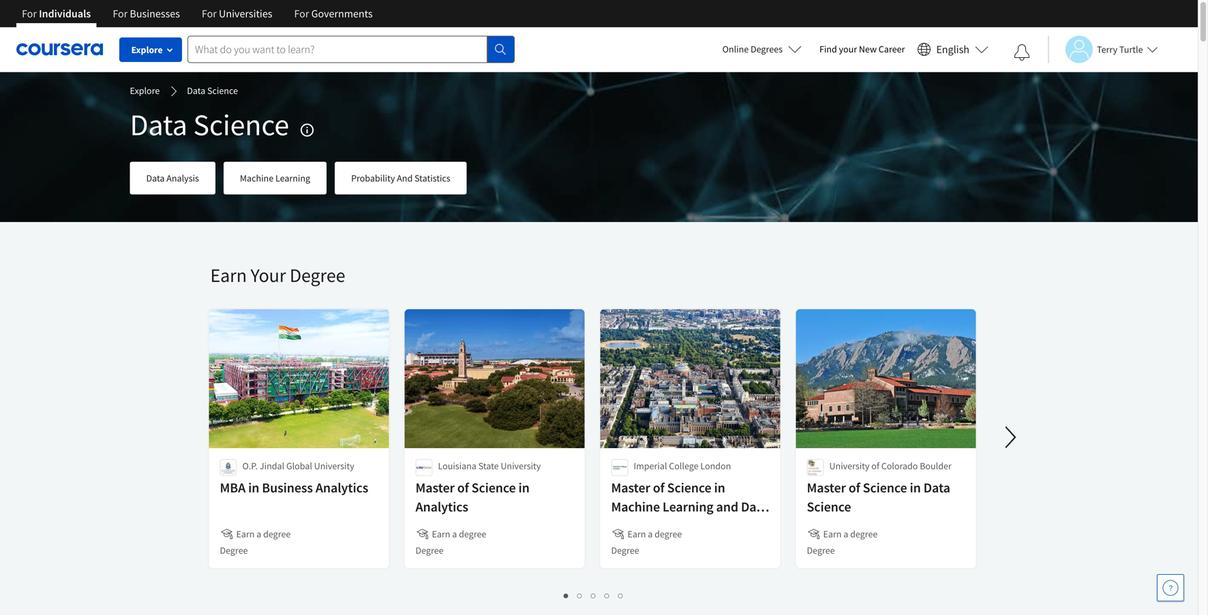 Task type: describe. For each thing, give the bounding box(es) containing it.
a for master of science in machine learning and data science
[[648, 529, 653, 541]]

3 university from the left
[[830, 460, 870, 473]]

0 vertical spatial data science
[[187, 85, 238, 97]]

3
[[591, 589, 597, 602]]

turtle
[[1120, 43, 1144, 56]]

data analysis link
[[130, 162, 215, 195]]

earn left your
[[210, 264, 247, 288]]

machine learning link
[[224, 162, 327, 195]]

new
[[859, 43, 877, 55]]

statistics
[[415, 172, 451, 184]]

terry
[[1098, 43, 1118, 56]]

mba in business analytics
[[220, 480, 369, 497]]

find your new career link
[[813, 41, 912, 58]]

master for master of science in data science
[[807, 480, 846, 497]]

3 button
[[587, 588, 601, 604]]

1 in from the left
[[248, 480, 259, 497]]

english button
[[912, 27, 995, 72]]

master of science in machine learning and data science
[[612, 480, 768, 535]]

of for master of science in analytics
[[458, 480, 469, 497]]

explore inside popup button
[[131, 44, 163, 56]]

for governments
[[294, 7, 373, 20]]

earn for master of science in machine learning and data science
[[628, 529, 646, 541]]

list inside earn your degree carousel element
[[210, 588, 978, 604]]

individuals
[[39, 7, 91, 20]]

terry turtle
[[1098, 43, 1144, 56]]

earn a degree for master of science in analytics
[[432, 529, 487, 541]]

online degrees
[[723, 43, 783, 55]]

louisiana state university
[[438, 460, 541, 473]]

analytics inside master of science in analytics
[[416, 499, 469, 516]]

data inside master of science in machine learning and data science
[[741, 499, 768, 516]]

of for university of colorado boulder
[[872, 460, 880, 473]]

probability
[[351, 172, 395, 184]]

master of science in analytics
[[416, 480, 530, 516]]

degree for mba in business analytics
[[263, 529, 291, 541]]

london
[[701, 460, 731, 473]]

university of colorado boulder image
[[807, 460, 824, 477]]

probability and statistics
[[351, 172, 451, 184]]

coursera image
[[16, 38, 103, 60]]

degree for mba in business analytics
[[220, 545, 248, 557]]

for for businesses
[[113, 7, 128, 20]]

explore button
[[119, 38, 182, 62]]

earn for master of science in analytics
[[432, 529, 451, 541]]

show notifications image
[[1014, 44, 1031, 61]]

o.p. jindal global university
[[242, 460, 354, 473]]

probability and statistics link
[[335, 162, 467, 195]]

imperial college london
[[634, 460, 731, 473]]

businesses
[[130, 7, 180, 20]]

2 button
[[574, 588, 587, 604]]

online degrees button
[[712, 34, 813, 64]]

terry turtle button
[[1048, 36, 1159, 63]]

2 university from the left
[[501, 460, 541, 473]]

for for individuals
[[22, 7, 37, 20]]

a for master of science in data science
[[844, 529, 849, 541]]

governments
[[311, 7, 373, 20]]

earn your degree carousel element
[[204, 222, 1209, 615]]

1 vertical spatial data science
[[130, 106, 289, 144]]

find
[[820, 43, 837, 55]]

universities
[[219, 7, 273, 20]]

university of colorado boulder
[[830, 460, 952, 473]]

1 button
[[560, 588, 574, 604]]

a for mba in business analytics
[[257, 529, 261, 541]]

your
[[251, 264, 286, 288]]

business
[[262, 480, 313, 497]]

state
[[479, 460, 499, 473]]

degrees
[[751, 43, 783, 55]]

earn a degree for master of science in machine learning and data science
[[628, 529, 682, 541]]

earn a degree for master of science in data science
[[824, 529, 878, 541]]

college
[[669, 460, 699, 473]]

2
[[578, 589, 583, 602]]

4 button
[[601, 588, 615, 604]]

imperial
[[634, 460, 667, 473]]

5
[[619, 589, 624, 602]]

o.p.
[[242, 460, 258, 473]]

o.p. jindal global university image
[[220, 460, 237, 477]]

0 horizontal spatial learning
[[276, 172, 310, 184]]



Task type: locate. For each thing, give the bounding box(es) containing it.
1 vertical spatial machine
[[612, 499, 660, 516]]

your
[[839, 43, 857, 55]]

and down london
[[717, 499, 739, 516]]

in right mba
[[248, 480, 259, 497]]

analytics down 'o.p. jindal global university'
[[316, 480, 369, 497]]

a
[[257, 529, 261, 541], [452, 529, 457, 541], [648, 529, 653, 541], [844, 529, 849, 541]]

in down london
[[715, 480, 726, 497]]

master of science in data science
[[807, 480, 951, 516]]

learning down college on the right bottom
[[663, 499, 714, 516]]

1 vertical spatial explore
[[130, 85, 160, 97]]

in down louisiana state university
[[519, 480, 530, 497]]

in
[[248, 480, 259, 497], [519, 480, 530, 497], [715, 480, 726, 497], [910, 480, 921, 497]]

earn for mba in business analytics
[[236, 529, 255, 541]]

1 earn a degree from the left
[[236, 529, 291, 541]]

1 horizontal spatial university
[[501, 460, 541, 473]]

master down louisiana state university image
[[416, 480, 455, 497]]

explore link
[[130, 84, 160, 99]]

analysis
[[167, 172, 199, 184]]

global
[[286, 460, 312, 473]]

0 horizontal spatial analytics
[[316, 480, 369, 497]]

master
[[416, 480, 455, 497], [612, 480, 651, 497], [807, 480, 846, 497]]

earn your degree
[[210, 264, 345, 288]]

master down 'imperial college london' image
[[612, 480, 651, 497]]

colorado
[[882, 460, 918, 473]]

1 degree from the left
[[263, 529, 291, 541]]

3 earn a degree from the left
[[628, 529, 682, 541]]

0 horizontal spatial university
[[314, 460, 354, 473]]

2 a from the left
[[452, 529, 457, 541]]

0 vertical spatial analytics
[[316, 480, 369, 497]]

4 a from the left
[[844, 529, 849, 541]]

data science
[[187, 85, 238, 97], [130, 106, 289, 144]]

for universities
[[202, 7, 273, 20]]

None search field
[[188, 36, 515, 63]]

machine inside master of science in machine learning and data science
[[612, 499, 660, 516]]

data
[[187, 85, 205, 97], [130, 106, 187, 144], [146, 172, 165, 184], [924, 480, 951, 497], [741, 499, 768, 516]]

university
[[314, 460, 354, 473], [501, 460, 541, 473], [830, 460, 870, 473]]

career
[[879, 43, 905, 55]]

2 horizontal spatial master
[[807, 480, 846, 497]]

1
[[564, 589, 570, 602]]

in for master of science in analytics
[[519, 480, 530, 497]]

master for master of science in machine learning and data science
[[612, 480, 651, 497]]

degree for master of science in machine learning and data science
[[655, 529, 682, 541]]

for left "individuals"
[[22, 7, 37, 20]]

jindal
[[260, 460, 285, 473]]

earn down mba
[[236, 529, 255, 541]]

in for master of science in machine learning and data science
[[715, 480, 726, 497]]

imperial college london image
[[612, 460, 629, 477]]

analytics down louisiana state university image
[[416, 499, 469, 516]]

2 degree from the left
[[459, 529, 487, 541]]

1 for from the left
[[22, 7, 37, 20]]

degree for master of science in analytics
[[416, 545, 444, 557]]

learning down outlined info action image
[[276, 172, 310, 184]]

louisiana
[[438, 460, 477, 473]]

in inside master of science in machine learning and data science
[[715, 480, 726, 497]]

of for master of science in data science
[[849, 480, 861, 497]]

master inside master of science in machine learning and data science
[[612, 480, 651, 497]]

1 horizontal spatial master
[[612, 480, 651, 497]]

of inside master of science in analytics
[[458, 480, 469, 497]]

a for master of science in analytics
[[452, 529, 457, 541]]

degree for master of science in machine learning and data science
[[612, 545, 640, 557]]

science
[[207, 85, 238, 97], [193, 106, 289, 144], [472, 480, 516, 497], [668, 480, 712, 497], [863, 480, 908, 497], [807, 499, 852, 516], [612, 518, 656, 535]]

next slide image
[[995, 422, 1028, 454]]

of
[[872, 460, 880, 473], [458, 480, 469, 497], [653, 480, 665, 497], [849, 480, 861, 497]]

for individuals
[[22, 7, 91, 20]]

in for master of science in data science
[[910, 480, 921, 497]]

master inside master of science in data science
[[807, 480, 846, 497]]

university right the global
[[314, 460, 354, 473]]

4
[[605, 589, 611, 602]]

explore down explore popup button
[[130, 85, 160, 97]]

for
[[22, 7, 37, 20], [113, 7, 128, 20], [202, 7, 217, 20], [294, 7, 309, 20]]

2 in from the left
[[519, 480, 530, 497]]

3 for from the left
[[202, 7, 217, 20]]

explore down "for businesses"
[[131, 44, 163, 56]]

2 earn a degree from the left
[[432, 529, 487, 541]]

master inside master of science in analytics
[[416, 480, 455, 497]]

university right state
[[501, 460, 541, 473]]

degree
[[290, 264, 345, 288], [220, 545, 248, 557], [416, 545, 444, 557], [612, 545, 640, 557], [807, 545, 835, 557]]

boulder
[[920, 460, 952, 473]]

data inside master of science in data science
[[924, 480, 951, 497]]

1 vertical spatial analytics
[[416, 499, 469, 516]]

data science up "analysis"
[[130, 106, 289, 144]]

1 master from the left
[[416, 480, 455, 497]]

0 horizontal spatial and
[[397, 172, 413, 184]]

university right university of colorado boulder icon
[[830, 460, 870, 473]]

earn
[[210, 264, 247, 288], [236, 529, 255, 541], [432, 529, 451, 541], [628, 529, 646, 541], [824, 529, 842, 541]]

in down colorado
[[910, 480, 921, 497]]

0 vertical spatial learning
[[276, 172, 310, 184]]

mba
[[220, 480, 246, 497]]

for for governments
[[294, 7, 309, 20]]

earn for master of science in data science
[[824, 529, 842, 541]]

analytics
[[316, 480, 369, 497], [416, 499, 469, 516]]

data analysis
[[146, 172, 199, 184]]

2 master from the left
[[612, 480, 651, 497]]

3 master from the left
[[807, 480, 846, 497]]

degree for master of science in analytics
[[459, 529, 487, 541]]

learning
[[276, 172, 310, 184], [663, 499, 714, 516]]

list
[[210, 588, 978, 604]]

0 horizontal spatial master
[[416, 480, 455, 497]]

louisiana state university image
[[416, 460, 433, 477]]

banner navigation
[[11, 0, 384, 38]]

1 vertical spatial learning
[[663, 499, 714, 516]]

learning inside master of science in machine learning and data science
[[663, 499, 714, 516]]

earn up the '5' button
[[628, 529, 646, 541]]

master for master of science in analytics
[[416, 480, 455, 497]]

4 degree from the left
[[851, 529, 878, 541]]

0 vertical spatial and
[[397, 172, 413, 184]]

find your new career
[[820, 43, 905, 55]]

1 horizontal spatial machine
[[612, 499, 660, 516]]

earn down master of science in data science on the right bottom of the page
[[824, 529, 842, 541]]

and left 'statistics'
[[397, 172, 413, 184]]

explore
[[131, 44, 163, 56], [130, 85, 160, 97]]

5 button
[[615, 588, 628, 604]]

4 earn a degree from the left
[[824, 529, 878, 541]]

and
[[397, 172, 413, 184], [717, 499, 739, 516]]

of down university of colorado boulder
[[849, 480, 861, 497]]

list containing 1
[[210, 588, 978, 604]]

degree
[[263, 529, 291, 541], [459, 529, 487, 541], [655, 529, 682, 541], [851, 529, 878, 541]]

data science right explore link
[[187, 85, 238, 97]]

2 for from the left
[[113, 7, 128, 20]]

1 horizontal spatial learning
[[663, 499, 714, 516]]

earn a degree
[[236, 529, 291, 541], [432, 529, 487, 541], [628, 529, 682, 541], [824, 529, 878, 541]]

0 horizontal spatial machine
[[240, 172, 274, 184]]

of down imperial
[[653, 480, 665, 497]]

machine learning
[[240, 172, 310, 184]]

degree for master of science in data science
[[851, 529, 878, 541]]

1 vertical spatial and
[[717, 499, 739, 516]]

master down university of colorado boulder icon
[[807, 480, 846, 497]]

0 vertical spatial machine
[[240, 172, 274, 184]]

4 for from the left
[[294, 7, 309, 20]]

1 university from the left
[[314, 460, 354, 473]]

help center image
[[1163, 580, 1179, 597]]

for left governments
[[294, 7, 309, 20]]

of inside master of science in machine learning and data science
[[653, 480, 665, 497]]

of for master of science in machine learning and data science
[[653, 480, 665, 497]]

for left businesses
[[113, 7, 128, 20]]

1 horizontal spatial analytics
[[416, 499, 469, 516]]

1 a from the left
[[257, 529, 261, 541]]

in inside master of science in data science
[[910, 480, 921, 497]]

for businesses
[[113, 7, 180, 20]]

outlined info action image
[[300, 122, 315, 138]]

machine
[[240, 172, 274, 184], [612, 499, 660, 516]]

4 in from the left
[[910, 480, 921, 497]]

of left colorado
[[872, 460, 880, 473]]

in inside master of science in analytics
[[519, 480, 530, 497]]

english
[[937, 43, 970, 56]]

2 horizontal spatial university
[[830, 460, 870, 473]]

for for universities
[[202, 7, 217, 20]]

of down louisiana
[[458, 480, 469, 497]]

1 horizontal spatial and
[[717, 499, 739, 516]]

3 in from the left
[[715, 480, 726, 497]]

degree for master of science in data science
[[807, 545, 835, 557]]

online
[[723, 43, 749, 55]]

earn down master of science in analytics
[[432, 529, 451, 541]]

3 degree from the left
[[655, 529, 682, 541]]

and inside master of science in machine learning and data science
[[717, 499, 739, 516]]

What do you want to learn? text field
[[188, 36, 488, 63]]

of inside master of science in data science
[[849, 480, 861, 497]]

0 vertical spatial explore
[[131, 44, 163, 56]]

for left universities
[[202, 7, 217, 20]]

earn a degree for mba in business analytics
[[236, 529, 291, 541]]

science inside master of science in analytics
[[472, 480, 516, 497]]

3 a from the left
[[648, 529, 653, 541]]



Task type: vqa. For each thing, say whether or not it's contained in the screenshot.
ágil
no



